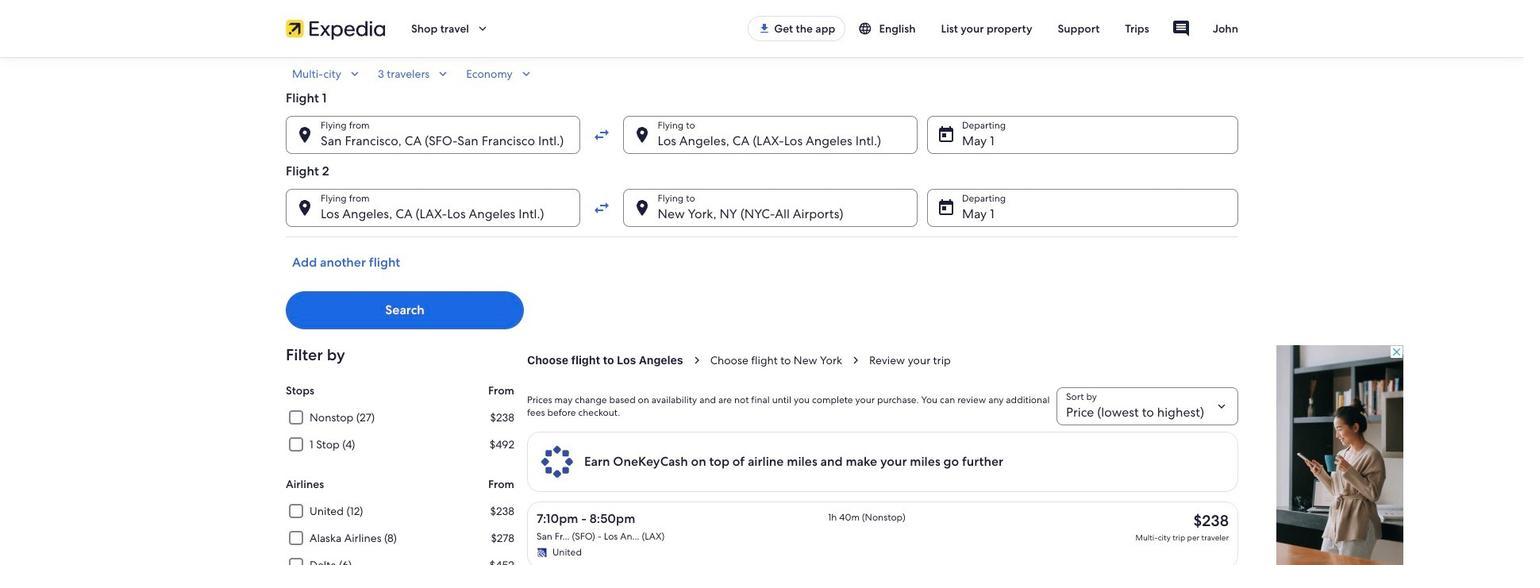 Task type: vqa. For each thing, say whether or not it's contained in the screenshot.
A
no



Task type: describe. For each thing, give the bounding box(es) containing it.
step 1 of 3. choose flight to los angeles. current page, choose flight to los angeles element
[[527, 353, 711, 368]]

1 horizontal spatial small image
[[859, 21, 880, 36]]

swap flight 1 origin and destination image
[[592, 125, 612, 145]]

step 2 of 3. choose flight to new york, choose flight to new york element
[[711, 353, 870, 368]]

communication center icon image
[[1172, 19, 1191, 38]]



Task type: locate. For each thing, give the bounding box(es) containing it.
one key blue tier image
[[540, 445, 575, 480]]

0 horizontal spatial small image
[[348, 67, 362, 81]]

small image
[[436, 67, 451, 81], [519, 67, 533, 81]]

None search field
[[286, 67, 1239, 330]]

0 vertical spatial small image
[[859, 21, 880, 36]]

2 small image from the left
[[519, 67, 533, 81]]

1 small image from the left
[[436, 67, 451, 81]]

swap flight 2 origin and destination image
[[592, 199, 612, 218]]

0 horizontal spatial small image
[[436, 67, 451, 81]]

1 horizontal spatial small image
[[519, 67, 533, 81]]

small image
[[859, 21, 880, 36], [348, 67, 362, 81]]

download the app button image
[[759, 22, 771, 35]]

expedia logo image
[[286, 17, 386, 40]]

trailing image
[[476, 21, 490, 36]]

1 vertical spatial small image
[[348, 67, 362, 81]]



